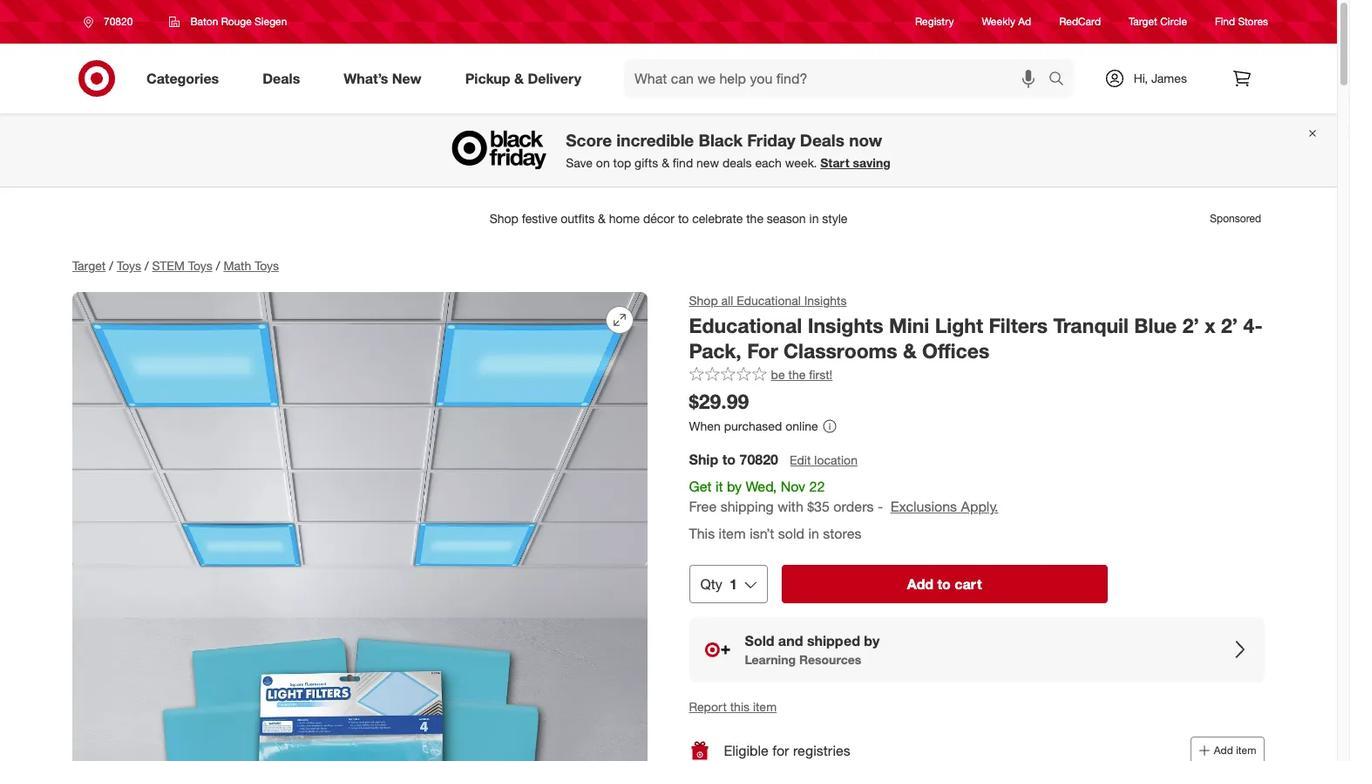 Task type: describe. For each thing, give the bounding box(es) containing it.
shipped
[[808, 632, 861, 649]]

stem toys link
[[152, 258, 213, 273]]

new
[[697, 155, 719, 170]]

nov
[[781, 478, 806, 495]]

weekly ad
[[982, 15, 1032, 28]]

deals link
[[248, 59, 322, 98]]

save
[[566, 155, 593, 170]]

weekly
[[982, 15, 1016, 28]]

wed,
[[746, 478, 778, 495]]

ship to 70820
[[690, 451, 779, 468]]

it
[[716, 478, 724, 495]]

tranquil
[[1054, 313, 1129, 337]]

target for target / toys / stem toys / math toys
[[72, 258, 106, 273]]

by inside sold and shipped by learning resources
[[865, 632, 880, 649]]

light
[[936, 313, 984, 337]]

edit location button
[[789, 451, 859, 470]]

& inside shop all educational insights educational insights mini light filters tranquil blue 2' x 2' 4- pack, for classrooms & offices
[[904, 338, 917, 362]]

find
[[673, 155, 693, 170]]

the
[[789, 367, 806, 382]]

item for this
[[719, 525, 746, 542]]

2 toys from the left
[[188, 258, 213, 273]]

hi,
[[1134, 71, 1148, 85]]

shipping
[[721, 498, 774, 515]]

0 horizontal spatial deals
[[263, 69, 300, 87]]

0 vertical spatial educational
[[737, 293, 802, 308]]

online
[[786, 419, 819, 434]]

registry
[[916, 15, 954, 28]]

target circle
[[1129, 15, 1188, 28]]

isn't
[[750, 525, 775, 542]]

to for 70820
[[723, 451, 736, 468]]

add to cart
[[908, 575, 983, 593]]

to for cart
[[938, 575, 952, 593]]

hi, james
[[1134, 71, 1187, 85]]

new
[[392, 69, 422, 87]]

report
[[690, 699, 727, 714]]

shop all educational insights educational insights mini light filters tranquil blue 2' x 2' 4- pack, for classrooms & offices
[[690, 293, 1264, 362]]

baton
[[190, 15, 218, 28]]

qty
[[701, 575, 723, 593]]

report this item
[[690, 699, 777, 714]]

resources
[[800, 652, 862, 667]]

when
[[690, 419, 721, 434]]

delivery
[[528, 69, 582, 87]]

pickup & delivery
[[465, 69, 582, 87]]

categories link
[[132, 59, 241, 98]]

add item
[[1215, 744, 1257, 757]]

deals
[[723, 155, 752, 170]]

report this item button
[[690, 698, 777, 715]]

ship
[[690, 451, 719, 468]]

sold and shipped by learning resources
[[745, 632, 880, 667]]

fulfillment region
[[690, 450, 1265, 682]]

with
[[778, 498, 804, 515]]

classrooms
[[784, 338, 898, 362]]

each
[[755, 155, 782, 170]]

in
[[809, 525, 820, 542]]

score incredible black friday deals now save on top gifts & find new deals each week. start saving
[[566, 130, 891, 170]]

orders
[[834, 498, 874, 515]]

add for add to cart
[[908, 575, 934, 593]]

-
[[878, 498, 884, 515]]

pickup
[[465, 69, 511, 87]]

2 / from the left
[[145, 258, 149, 273]]

friday
[[748, 130, 796, 150]]

be
[[772, 367, 786, 382]]

toys link
[[117, 258, 141, 273]]

0 vertical spatial &
[[514, 69, 524, 87]]

all
[[722, 293, 734, 308]]

1 / from the left
[[109, 258, 113, 273]]

start
[[821, 155, 850, 170]]

score
[[566, 130, 612, 150]]

$29.99
[[690, 389, 750, 414]]

find stores link
[[1215, 14, 1269, 29]]

add to cart button
[[782, 565, 1108, 603]]

eligible for registries
[[725, 742, 851, 759]]

shop
[[690, 293, 719, 308]]

location
[[815, 453, 858, 467]]

james
[[1152, 71, 1187, 85]]

22
[[810, 478, 826, 495]]

rouge
[[221, 15, 252, 28]]

deals inside score incredible black friday deals now save on top gifts & find new deals each week. start saving
[[800, 130, 845, 150]]

0 vertical spatial insights
[[805, 293, 847, 308]]

1 vertical spatial item
[[754, 699, 777, 714]]

3 / from the left
[[216, 258, 220, 273]]

purchased
[[725, 419, 783, 434]]

blue
[[1135, 313, 1178, 337]]

what's
[[344, 69, 388, 87]]

math
[[224, 258, 251, 273]]

educational insights mini light filters tranquil blue 2' x 2' 4-pack, for classrooms & offices, 1 of 7 image
[[72, 292, 648, 761]]

be the first! link
[[690, 367, 833, 384]]

math toys link
[[224, 258, 279, 273]]

4-
[[1244, 313, 1264, 337]]

2 2' from the left
[[1222, 313, 1239, 337]]

70820 button
[[72, 6, 151, 37]]

$35
[[808, 498, 830, 515]]



Task type: locate. For each thing, give the bounding box(es) containing it.
0 vertical spatial deals
[[263, 69, 300, 87]]

redcard
[[1059, 15, 1101, 28]]

item for add
[[1237, 744, 1257, 757]]

and
[[779, 632, 804, 649]]

/ left toys link
[[109, 258, 113, 273]]

be the first!
[[772, 367, 833, 382]]

apply.
[[962, 498, 999, 515]]

sold
[[779, 525, 805, 542]]

70820 inside fulfillment region
[[740, 451, 779, 468]]

/ right toys link
[[145, 258, 149, 273]]

toys right math
[[255, 258, 279, 273]]

2' right x
[[1222, 313, 1239, 337]]

target left circle
[[1129, 15, 1158, 28]]

ad
[[1019, 15, 1032, 28]]

0 horizontal spatial toys
[[117, 258, 141, 273]]

0 vertical spatial 70820
[[104, 15, 133, 28]]

1 vertical spatial deals
[[800, 130, 845, 150]]

insights
[[805, 293, 847, 308], [808, 313, 884, 337]]

0 vertical spatial add
[[908, 575, 934, 593]]

advertisement region
[[58, 198, 1279, 240]]

2 vertical spatial item
[[1237, 744, 1257, 757]]

0 horizontal spatial by
[[728, 478, 743, 495]]

stores
[[824, 525, 862, 542]]

& down mini
[[904, 338, 917, 362]]

weekly ad link
[[982, 14, 1032, 29]]

/
[[109, 258, 113, 273], [145, 258, 149, 273], [216, 258, 220, 273]]

1 horizontal spatial add
[[1215, 744, 1234, 757]]

to left 'cart'
[[938, 575, 952, 593]]

edit
[[790, 453, 812, 467]]

70820 inside dropdown button
[[104, 15, 133, 28]]

0 vertical spatial to
[[723, 451, 736, 468]]

&
[[514, 69, 524, 87], [662, 155, 670, 170], [904, 338, 917, 362]]

this
[[690, 525, 715, 542]]

1 vertical spatial to
[[938, 575, 952, 593]]

search button
[[1041, 59, 1083, 101]]

2' left x
[[1183, 313, 1200, 337]]

0 horizontal spatial target
[[72, 258, 106, 273]]

2 horizontal spatial item
[[1237, 744, 1257, 757]]

1 horizontal spatial toys
[[188, 258, 213, 273]]

add inside add to cart button
[[908, 575, 934, 593]]

educational right all
[[737, 293, 802, 308]]

categories
[[146, 69, 219, 87]]

exclusions apply. link
[[891, 498, 999, 515]]

target left toys link
[[72, 258, 106, 273]]

1 vertical spatial add
[[1215, 744, 1234, 757]]

redcard link
[[1059, 14, 1101, 29]]

pickup & delivery link
[[450, 59, 603, 98]]

now
[[849, 130, 883, 150]]

this item isn't sold in stores
[[690, 525, 862, 542]]

0 horizontal spatial item
[[719, 525, 746, 542]]

1 vertical spatial 70820
[[740, 451, 779, 468]]

toys left stem at top
[[117, 258, 141, 273]]

0 horizontal spatial /
[[109, 258, 113, 273]]

incredible
[[617, 130, 694, 150]]

to right ship
[[723, 451, 736, 468]]

x
[[1206, 313, 1216, 337]]

what's new
[[344, 69, 422, 87]]

free
[[690, 498, 717, 515]]

circle
[[1161, 15, 1188, 28]]

gifts
[[635, 155, 658, 170]]

stores
[[1238, 15, 1269, 28]]

item inside fulfillment region
[[719, 525, 746, 542]]

toys
[[117, 258, 141, 273], [188, 258, 213, 273], [255, 258, 279, 273]]

this
[[731, 699, 750, 714]]

get
[[690, 478, 712, 495]]

to inside button
[[938, 575, 952, 593]]

search
[[1041, 71, 1083, 89]]

learning
[[745, 652, 797, 667]]

1 vertical spatial target
[[72, 258, 106, 273]]

0 horizontal spatial add
[[908, 575, 934, 593]]

target / toys / stem toys / math toys
[[72, 258, 279, 273]]

1
[[730, 575, 738, 593]]

when purchased online
[[690, 419, 819, 434]]

1 horizontal spatial target
[[1129, 15, 1158, 28]]

target inside target circle link
[[1129, 15, 1158, 28]]

deals
[[263, 69, 300, 87], [800, 130, 845, 150]]

1 horizontal spatial 70820
[[740, 451, 779, 468]]

0 horizontal spatial to
[[723, 451, 736, 468]]

stem
[[152, 258, 185, 273]]

add
[[908, 575, 934, 593], [1215, 744, 1234, 757]]

find stores
[[1215, 15, 1269, 28]]

1 2' from the left
[[1183, 313, 1200, 337]]

2 horizontal spatial toys
[[255, 258, 279, 273]]

registry link
[[916, 14, 954, 29]]

0 horizontal spatial &
[[514, 69, 524, 87]]

0 vertical spatial by
[[728, 478, 743, 495]]

for
[[773, 742, 790, 759]]

find
[[1215, 15, 1236, 28]]

0 horizontal spatial 70820
[[104, 15, 133, 28]]

pack,
[[690, 338, 742, 362]]

0 vertical spatial item
[[719, 525, 746, 542]]

/ left math
[[216, 258, 220, 273]]

& inside score incredible black friday deals now save on top gifts & find new deals each week. start saving
[[662, 155, 670, 170]]

add item button
[[1191, 737, 1265, 761]]

1 vertical spatial educational
[[690, 313, 803, 337]]

first!
[[810, 367, 833, 382]]

1 horizontal spatial to
[[938, 575, 952, 593]]

registries
[[794, 742, 851, 759]]

& right the pickup
[[514, 69, 524, 87]]

2 vertical spatial &
[[904, 338, 917, 362]]

by right shipped
[[865, 632, 880, 649]]

mini
[[890, 313, 930, 337]]

edit location
[[790, 453, 858, 467]]

toys right stem at top
[[188, 258, 213, 273]]

2 horizontal spatial /
[[216, 258, 220, 273]]

1 toys from the left
[[117, 258, 141, 273]]

3 toys from the left
[[255, 258, 279, 273]]

0 horizontal spatial 2'
[[1183, 313, 1200, 337]]

70820 up 'wed,'
[[740, 451, 779, 468]]

educational up for
[[690, 313, 803, 337]]

0 vertical spatial target
[[1129, 15, 1158, 28]]

2 horizontal spatial &
[[904, 338, 917, 362]]

target link
[[72, 258, 106, 273]]

add for add item
[[1215, 744, 1234, 757]]

1 horizontal spatial item
[[754, 699, 777, 714]]

by inside get it by wed, nov 22 free shipping with $35 orders - exclusions apply.
[[728, 478, 743, 495]]

1 vertical spatial insights
[[808, 313, 884, 337]]

1 vertical spatial &
[[662, 155, 670, 170]]

filters
[[989, 313, 1049, 337]]

& left "find"
[[662, 155, 670, 170]]

by
[[728, 478, 743, 495], [865, 632, 880, 649]]

deals down siegen
[[263, 69, 300, 87]]

by right it
[[728, 478, 743, 495]]

deals up start
[[800, 130, 845, 150]]

1 horizontal spatial &
[[662, 155, 670, 170]]

1 horizontal spatial 2'
[[1222, 313, 1239, 337]]

target for target circle
[[1129, 15, 1158, 28]]

2'
[[1183, 313, 1200, 337], [1222, 313, 1239, 337]]

1 horizontal spatial by
[[865, 632, 880, 649]]

baton rouge siegen button
[[158, 6, 299, 37]]

for
[[748, 338, 779, 362]]

What can we help you find? suggestions appear below search field
[[624, 59, 1053, 98]]

baton rouge siegen
[[190, 15, 287, 28]]

top
[[613, 155, 631, 170]]

get it by wed, nov 22 free shipping with $35 orders - exclusions apply.
[[690, 478, 999, 515]]

target
[[1129, 15, 1158, 28], [72, 258, 106, 273]]

1 horizontal spatial deals
[[800, 130, 845, 150]]

70820 left 'baton'
[[104, 15, 133, 28]]

saving
[[853, 155, 891, 170]]

1 vertical spatial by
[[865, 632, 880, 649]]

1 horizontal spatial /
[[145, 258, 149, 273]]

eligible
[[725, 742, 769, 759]]

add inside add item button
[[1215, 744, 1234, 757]]

to
[[723, 451, 736, 468], [938, 575, 952, 593]]



Task type: vqa. For each thing, say whether or not it's contained in the screenshot.
Deals link
yes



